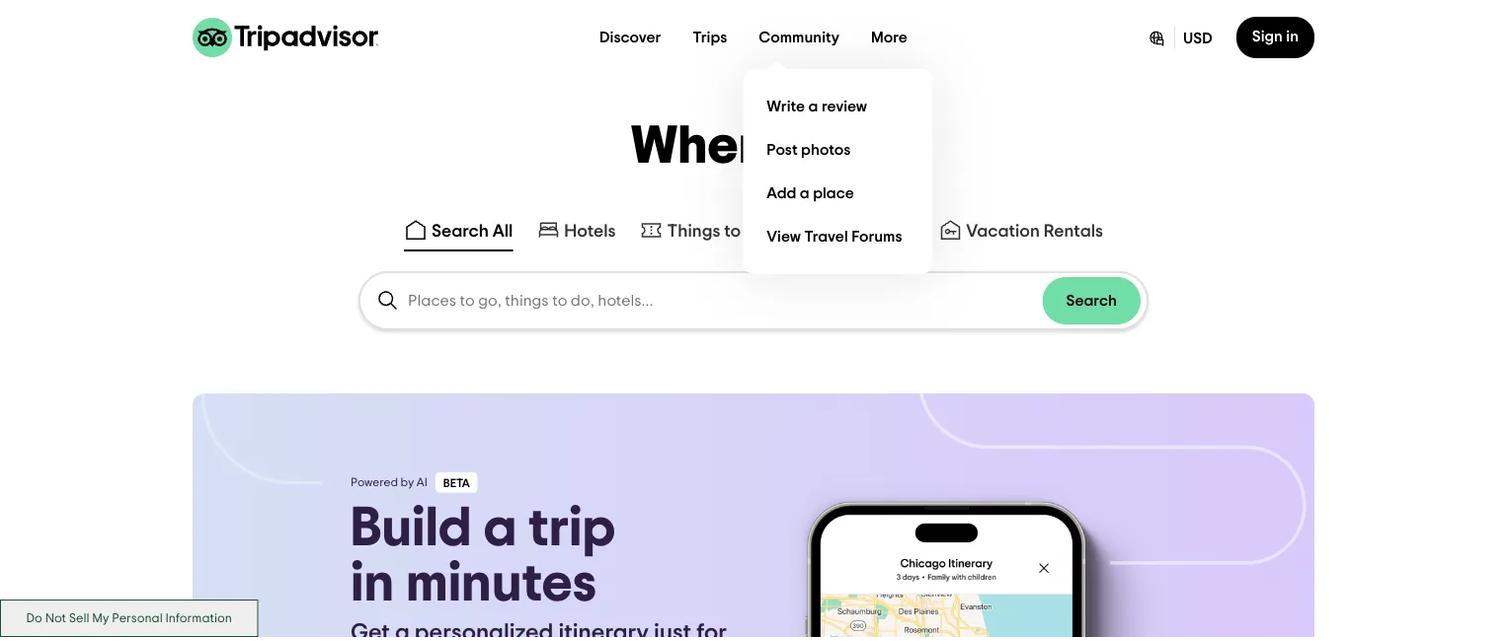 Task type: locate. For each thing, give the bounding box(es) containing it.
where to?
[[631, 120, 876, 173]]

trip
[[528, 501, 615, 557]]

view travel forums
[[767, 229, 902, 245]]

a
[[808, 99, 818, 115], [800, 186, 810, 201], [483, 501, 517, 557]]

0 horizontal spatial do
[[26, 613, 42, 625]]

search inside search box
[[1066, 293, 1117, 309]]

restaurants button
[[787, 214, 919, 252]]

1 vertical spatial do
[[26, 613, 42, 625]]

search all button
[[400, 214, 517, 252]]

1 horizontal spatial search
[[1066, 293, 1117, 309]]

a inside build a trip in minutes
[[483, 501, 517, 557]]

1 horizontal spatial in
[[1286, 29, 1299, 44]]

1 vertical spatial in
[[351, 557, 394, 612]]

view
[[767, 229, 801, 245]]

do inside 'link'
[[745, 222, 767, 240]]

tab list containing search all
[[0, 210, 1507, 256]]

0 horizontal spatial search
[[432, 222, 489, 240]]

more button
[[855, 18, 923, 57]]

search left the all
[[432, 222, 489, 240]]

things
[[667, 222, 720, 240]]

tripadvisor image
[[193, 18, 378, 57]]

search for search
[[1066, 293, 1117, 309]]

review
[[822, 99, 867, 115]]

search all
[[432, 222, 513, 240]]

write
[[767, 99, 805, 115]]

do left not at the left of the page
[[26, 613, 42, 625]]

post photos link
[[759, 128, 917, 172]]

trips
[[693, 30, 727, 45]]

menu
[[743, 69, 933, 275]]

search down rentals
[[1066, 293, 1117, 309]]

ai
[[417, 477, 427, 489]]

search for search all
[[432, 222, 489, 240]]

0 horizontal spatial in
[[351, 557, 394, 612]]

0 vertical spatial a
[[808, 99, 818, 115]]

1 horizontal spatial do
[[745, 222, 767, 240]]

Search search field
[[360, 274, 1147, 329], [408, 292, 1042, 310]]

by
[[401, 477, 414, 489]]

place
[[813, 186, 854, 201]]

a inside write a review link
[[808, 99, 818, 115]]

do
[[745, 222, 767, 240], [26, 613, 42, 625]]

2 vertical spatial a
[[483, 501, 517, 557]]

hotels link
[[537, 218, 616, 242]]

a for place
[[800, 186, 810, 201]]

in
[[1286, 29, 1299, 44], [351, 557, 394, 612]]

to?
[[801, 120, 876, 173]]

add
[[767, 186, 796, 201]]

0 vertical spatial in
[[1286, 29, 1299, 44]]

tab list
[[0, 210, 1507, 256]]

do right to on the top left of page
[[745, 222, 767, 240]]

1 vertical spatial a
[[800, 186, 810, 201]]

0 vertical spatial do
[[745, 222, 767, 240]]

search search field down view
[[360, 274, 1147, 329]]

usd
[[1183, 31, 1213, 46]]

travel
[[804, 229, 848, 245]]

add a place
[[767, 186, 854, 201]]

not
[[45, 613, 66, 625]]

personal
[[112, 613, 163, 625]]

all
[[493, 222, 513, 240]]

my
[[92, 613, 109, 625]]

things to do button
[[635, 214, 771, 252]]

things to do link
[[639, 218, 767, 242]]

usd button
[[1131, 17, 1228, 58]]

menu containing write a review
[[743, 69, 933, 275]]

a right add on the right of the page
[[800, 186, 810, 201]]

in inside build a trip in minutes
[[351, 557, 394, 612]]

search button
[[1042, 278, 1141, 325]]

a right write
[[808, 99, 818, 115]]

0 vertical spatial search
[[432, 222, 489, 240]]

a inside the add a place link
[[800, 186, 810, 201]]

search
[[432, 222, 489, 240], [1066, 293, 1117, 309]]

a left trip on the bottom
[[483, 501, 517, 557]]

hotels button
[[533, 214, 620, 252]]

trips button
[[677, 18, 743, 57]]

1 vertical spatial search
[[1066, 293, 1117, 309]]



Task type: vqa. For each thing, say whether or not it's contained in the screenshot.
Advertisement region
no



Task type: describe. For each thing, give the bounding box(es) containing it.
forums
[[851, 229, 902, 245]]

restaurants link
[[791, 218, 915, 242]]

search image
[[376, 289, 400, 313]]

discover
[[600, 30, 661, 45]]

a for trip
[[483, 501, 517, 557]]

do not sell my personal information
[[26, 613, 232, 625]]

more
[[871, 30, 908, 45]]

powered
[[351, 477, 398, 489]]

hotels
[[564, 222, 616, 240]]

search search field down to on the top left of page
[[408, 292, 1042, 310]]

build a trip in minutes
[[351, 501, 615, 612]]

post photos
[[767, 142, 851, 158]]

community button
[[743, 18, 855, 57]]

restaurants
[[818, 222, 915, 240]]

sign in
[[1252, 29, 1299, 44]]

build
[[351, 501, 472, 557]]

post
[[767, 142, 798, 158]]

powered by ai
[[351, 477, 427, 489]]

vacation rentals link
[[938, 218, 1103, 242]]

to
[[724, 222, 741, 240]]

where
[[631, 120, 790, 173]]

vacation rentals button
[[935, 214, 1107, 252]]

sell
[[69, 613, 89, 625]]

write a review link
[[759, 85, 917, 128]]

sign
[[1252, 29, 1283, 44]]

a for review
[[808, 99, 818, 115]]

photos
[[801, 142, 851, 158]]

add a place link
[[759, 172, 917, 215]]

community
[[759, 30, 839, 45]]

vacation
[[966, 222, 1040, 240]]

rentals
[[1044, 222, 1103, 240]]

vacation rentals
[[966, 222, 1103, 240]]

sign in link
[[1236, 17, 1314, 58]]

things to do
[[667, 222, 767, 240]]

discover button
[[584, 18, 677, 57]]

view travel forums link
[[759, 215, 917, 259]]

information
[[165, 613, 232, 625]]

beta
[[443, 479, 470, 490]]

search search field containing search
[[360, 274, 1147, 329]]

write a review
[[767, 99, 867, 115]]

minutes
[[406, 557, 597, 612]]

do not sell my personal information button
[[0, 601, 258, 638]]



